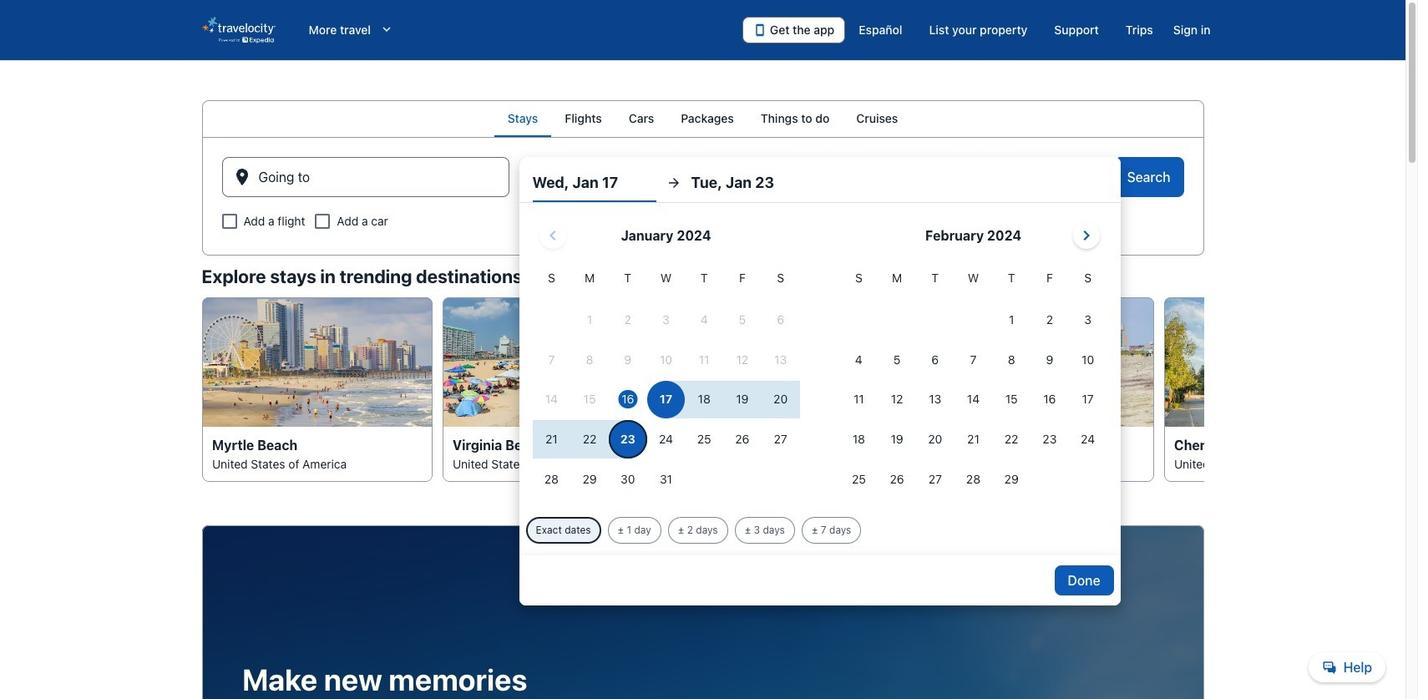 Task type: locate. For each thing, give the bounding box(es) containing it.
show next card image
[[1194, 380, 1214, 400]]

application
[[532, 215, 1107, 500]]

dillsboro image
[[1164, 297, 1394, 427]]

download the app button image
[[753, 23, 767, 37]]

myrtle beach showing general coastal views, swimming and a city image
[[202, 297, 432, 427]]

january 2024 element
[[532, 269, 800, 500]]

directional image
[[666, 175, 681, 190]]

tab list
[[202, 100, 1204, 137]]

north myrtle beach showing a beach, a coastal town and general coastal views image
[[923, 297, 1154, 427]]

main content
[[0, 100, 1406, 699]]

travelocity logo image
[[202, 17, 275, 43]]

virginia beach showing a beach, general coastal views and a coastal town image
[[442, 297, 673, 427]]



Task type: vqa. For each thing, say whether or not it's contained in the screenshot.
Small image
no



Task type: describe. For each thing, give the bounding box(es) containing it.
previous month image
[[543, 225, 563, 246]]

show previous card image
[[192, 380, 212, 400]]

february 2024 element
[[840, 269, 1107, 500]]

wilmington showing an administrative buidling image
[[683, 297, 913, 427]]

next month image
[[1076, 225, 1096, 246]]

today element
[[618, 390, 637, 409]]



